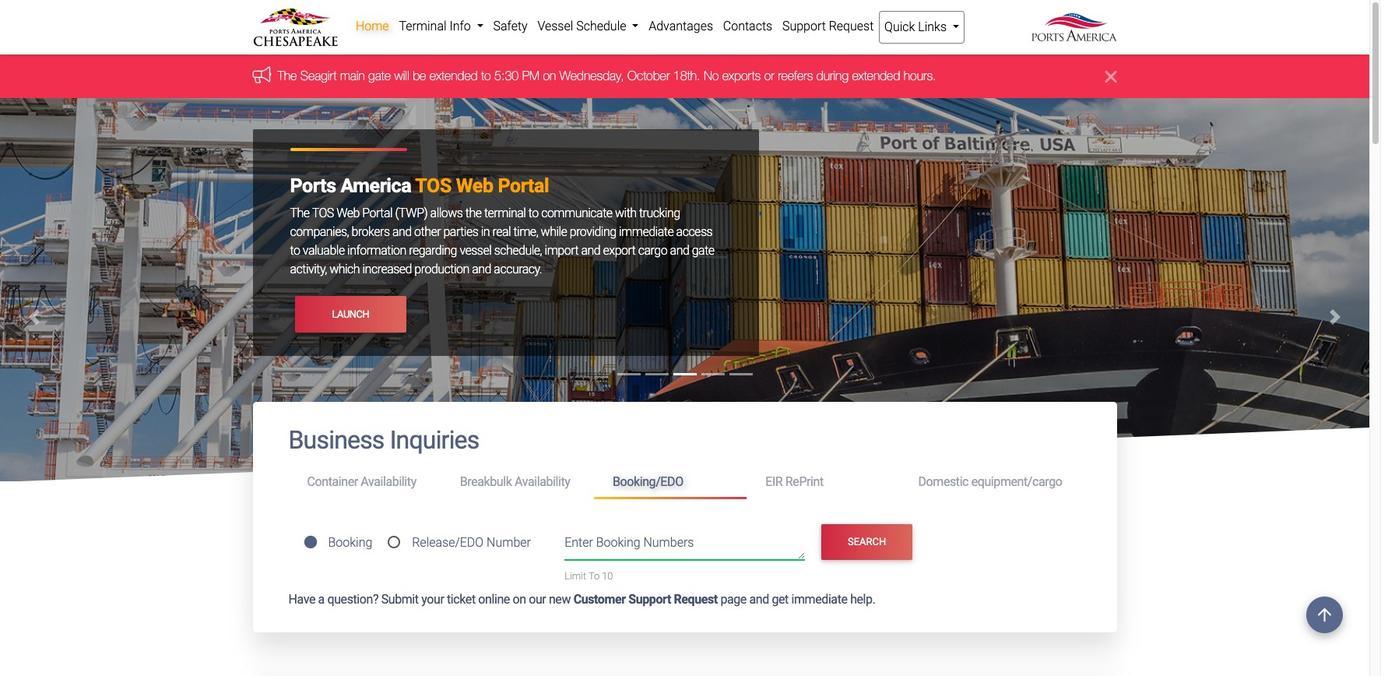Task type: vqa. For each thing, say whether or not it's contained in the screenshot.
the leftmost AS
no



Task type: locate. For each thing, give the bounding box(es) containing it.
0 vertical spatial tos
[[415, 175, 452, 197]]

schedule
[[577, 19, 627, 33]]

5:30
[[495, 69, 519, 83]]

enter
[[565, 535, 593, 550]]

domestic equipment/cargo
[[919, 475, 1063, 489]]

1 vertical spatial immediate
[[792, 592, 848, 607]]

the
[[278, 69, 297, 83], [290, 206, 310, 221]]

extended
[[430, 69, 478, 83], [853, 69, 901, 83]]

inquiries
[[390, 426, 479, 455]]

0 horizontal spatial to
[[290, 243, 300, 258]]

tos web portal image
[[0, 98, 1370, 676]]

tos inside the tos web portal (twp) allows the terminal to communicate with trucking companies,                         brokers and other parties in real time, while providing immediate access to valuable                         information regarding vessel schedule, import and export cargo and gate activity, which increased production and accuracy.
[[312, 206, 334, 221]]

information
[[347, 243, 406, 258]]

tos up allows
[[415, 175, 452, 197]]

portal inside the tos web portal (twp) allows the terminal to communicate with trucking companies,                         brokers and other parties in real time, while providing immediate access to valuable                         information regarding vessel schedule, import and export cargo and gate activity, which increased production and accuracy.
[[363, 206, 393, 221]]

and down vessel
[[472, 262, 492, 277]]

1 horizontal spatial availability
[[515, 475, 571, 489]]

production
[[415, 262, 470, 277]]

1 horizontal spatial immediate
[[792, 592, 848, 607]]

tos up companies,
[[312, 206, 334, 221]]

your
[[422, 592, 444, 607]]

0 vertical spatial support
[[783, 19, 826, 33]]

0 horizontal spatial immediate
[[619, 225, 674, 239]]

1 vertical spatial on
[[513, 592, 526, 607]]

1 horizontal spatial to
[[482, 69, 491, 83]]

a
[[318, 592, 325, 607]]

0 horizontal spatial extended
[[430, 69, 478, 83]]

contacts
[[724, 19, 773, 33]]

the left seagirt
[[278, 69, 297, 83]]

0 vertical spatial to
[[482, 69, 491, 83]]

and down providing
[[582, 243, 601, 258]]

booking
[[328, 535, 373, 550], [597, 535, 641, 550]]

1 vertical spatial tos
[[312, 206, 334, 221]]

advantages link
[[644, 11, 719, 42]]

immediate right get
[[792, 592, 848, 607]]

0 vertical spatial request
[[829, 19, 874, 33]]

with
[[615, 206, 637, 221]]

while
[[541, 225, 567, 239]]

and down (twp)
[[393, 225, 412, 239]]

cargo
[[639, 243, 668, 258]]

advantages
[[649, 19, 714, 33]]

support right 'customer'
[[629, 592, 671, 607]]

bullhorn image
[[253, 67, 278, 84]]

portal up terminal
[[498, 175, 549, 197]]

enter booking numbers
[[565, 535, 694, 550]]

during
[[817, 69, 849, 83]]

the inside alert
[[278, 69, 297, 83]]

have
[[289, 592, 316, 607]]

gate down access
[[692, 243, 715, 258]]

portal
[[498, 175, 549, 197], [363, 206, 393, 221]]

0 horizontal spatial tos
[[312, 206, 334, 221]]

1 horizontal spatial request
[[829, 19, 874, 33]]

0 vertical spatial web
[[456, 175, 494, 197]]

business inquiries
[[289, 426, 479, 455]]

0 horizontal spatial support
[[629, 592, 671, 607]]

release/edo number
[[412, 535, 531, 550]]

to up activity,
[[290, 243, 300, 258]]

brokers
[[352, 225, 390, 239]]

schedule,
[[494, 243, 542, 258]]

web up the "the"
[[456, 175, 494, 197]]

availability inside "link"
[[361, 475, 417, 489]]

web up brokers
[[337, 206, 360, 221]]

get
[[772, 592, 789, 607]]

gate
[[369, 69, 391, 83], [692, 243, 715, 258]]

1 horizontal spatial portal
[[498, 175, 549, 197]]

0 horizontal spatial gate
[[369, 69, 391, 83]]

portal up brokers
[[363, 206, 393, 221]]

ticket
[[447, 592, 476, 607]]

other
[[414, 225, 441, 239]]

new
[[549, 592, 571, 607]]

the
[[466, 206, 482, 221]]

contacts link
[[719, 11, 778, 42]]

parties
[[444, 225, 479, 239]]

1 vertical spatial to
[[529, 206, 539, 221]]

eir reprint
[[766, 475, 824, 489]]

the inside the tos web portal (twp) allows the terminal to communicate with trucking companies,                         brokers and other parties in real time, while providing immediate access to valuable                         information regarding vessel schedule, import and export cargo and gate activity, which increased production and accuracy.
[[290, 206, 310, 221]]

the for the seagirt main gate will be extended to 5:30 pm on wednesday, october 18th.  no exports or reefers during extended hours.
[[278, 69, 297, 83]]

1 vertical spatial web
[[337, 206, 360, 221]]

main
[[340, 69, 365, 83]]

1 vertical spatial the
[[290, 206, 310, 221]]

providing
[[570, 225, 617, 239]]

2 extended from the left
[[853, 69, 901, 83]]

customer
[[574, 592, 626, 607]]

1 horizontal spatial gate
[[692, 243, 715, 258]]

availability down business inquiries
[[361, 475, 417, 489]]

0 vertical spatial gate
[[369, 69, 391, 83]]

0 horizontal spatial request
[[674, 592, 718, 607]]

reefers
[[778, 69, 814, 83]]

vessel schedule link
[[533, 11, 644, 42]]

0 vertical spatial the
[[278, 69, 297, 83]]

allows
[[430, 206, 463, 221]]

and left get
[[750, 592, 770, 607]]

close image
[[1106, 67, 1118, 86]]

domestic
[[919, 475, 969, 489]]

immediate up cargo
[[619, 225, 674, 239]]

availability for breakbulk availability
[[515, 475, 571, 489]]

on left our
[[513, 592, 526, 607]]

1 availability from the left
[[361, 475, 417, 489]]

our
[[529, 592, 546, 607]]

go to top image
[[1307, 597, 1344, 633]]

gate left will
[[369, 69, 391, 83]]

0 vertical spatial on
[[543, 69, 557, 83]]

regarding
[[409, 243, 457, 258]]

extended right during
[[853, 69, 901, 83]]

request
[[829, 19, 874, 33], [674, 592, 718, 607]]

to left 5:30
[[482, 69, 491, 83]]

0 vertical spatial immediate
[[619, 225, 674, 239]]

breakbulk
[[460, 475, 512, 489]]

and
[[393, 225, 412, 239], [582, 243, 601, 258], [670, 243, 690, 258], [472, 262, 492, 277], [750, 592, 770, 607]]

to up time,
[[529, 206, 539, 221]]

0 vertical spatial portal
[[498, 175, 549, 197]]

breakbulk availability link
[[441, 468, 594, 497]]

1 vertical spatial gate
[[692, 243, 715, 258]]

1 vertical spatial request
[[674, 592, 718, 607]]

on right pm
[[543, 69, 557, 83]]

vessel
[[460, 243, 492, 258]]

request left quick
[[829, 19, 874, 33]]

or
[[765, 69, 775, 83]]

ports america tos web portal
[[290, 175, 549, 197]]

number
[[487, 535, 531, 550]]

support up reefers
[[783, 19, 826, 33]]

availability
[[361, 475, 417, 489], [515, 475, 571, 489]]

1 horizontal spatial on
[[543, 69, 557, 83]]

terminal info link
[[394, 11, 489, 42]]

booking up "10"
[[597, 535, 641, 550]]

request left page
[[674, 592, 718, 607]]

0 horizontal spatial availability
[[361, 475, 417, 489]]

availability for container availability
[[361, 475, 417, 489]]

the up companies,
[[290, 206, 310, 221]]

booking up question?
[[328, 535, 373, 550]]

to inside alert
[[482, 69, 491, 83]]

1 vertical spatial support
[[629, 592, 671, 607]]

customer support request link
[[574, 592, 718, 607]]

1 vertical spatial portal
[[363, 206, 393, 221]]

gate inside the tos web portal (twp) allows the terminal to communicate with trucking companies,                         brokers and other parties in real time, while providing immediate access to valuable                         information regarding vessel schedule, import and export cargo and gate activity, which increased production and accuracy.
[[692, 243, 715, 258]]

launch
[[332, 308, 369, 320]]

1 horizontal spatial extended
[[853, 69, 901, 83]]

extended right be
[[430, 69, 478, 83]]

web
[[456, 175, 494, 197], [337, 206, 360, 221]]

immediate inside the tos web portal (twp) allows the terminal to communicate with trucking companies,                         brokers and other parties in real time, while providing immediate access to valuable                         information regarding vessel schedule, import and export cargo and gate activity, which increased production and accuracy.
[[619, 225, 674, 239]]

2 availability from the left
[[515, 475, 571, 489]]

0 horizontal spatial portal
[[363, 206, 393, 221]]

0 horizontal spatial web
[[337, 206, 360, 221]]

booking/edo link
[[594, 468, 747, 499]]

availability right breakbulk
[[515, 475, 571, 489]]

2 vertical spatial to
[[290, 243, 300, 258]]

domestic equipment/cargo link
[[900, 468, 1082, 497]]



Task type: describe. For each thing, give the bounding box(es) containing it.
no
[[704, 69, 719, 83]]

quick
[[885, 19, 916, 34]]

help.
[[851, 592, 876, 607]]

18th.
[[674, 69, 701, 83]]

1 horizontal spatial booking
[[597, 535, 641, 550]]

equipment/cargo
[[972, 475, 1063, 489]]

vessel
[[538, 19, 574, 33]]

limit
[[565, 571, 587, 582]]

america
[[341, 175, 412, 197]]

web inside the tos web portal (twp) allows the terminal to communicate with trucking companies,                         brokers and other parties in real time, while providing immediate access to valuable                         information regarding vessel schedule, import and export cargo and gate activity, which increased production and accuracy.
[[337, 206, 360, 221]]

to
[[589, 571, 600, 582]]

october
[[628, 69, 670, 83]]

vessel schedule
[[538, 19, 630, 33]]

companies,
[[290, 225, 349, 239]]

1 horizontal spatial tos
[[415, 175, 452, 197]]

gate inside alert
[[369, 69, 391, 83]]

support request
[[783, 19, 874, 33]]

wednesday,
[[560, 69, 624, 83]]

business
[[289, 426, 384, 455]]

launch link
[[295, 296, 407, 332]]

exports
[[723, 69, 761, 83]]

10
[[602, 571, 613, 582]]

home
[[356, 19, 389, 33]]

the seagirt main gate will be extended to 5:30 pm on wednesday, october 18th.  no exports or reefers during extended hours. link
[[278, 69, 937, 83]]

quick links link
[[879, 11, 966, 44]]

pm
[[522, 69, 540, 83]]

safety link
[[489, 11, 533, 42]]

and down access
[[670, 243, 690, 258]]

Enter Booking Numbers text field
[[565, 534, 805, 560]]

in
[[481, 225, 490, 239]]

seagirt
[[301, 69, 337, 83]]

2 horizontal spatial to
[[529, 206, 539, 221]]

numbers
[[644, 535, 694, 550]]

1 horizontal spatial web
[[456, 175, 494, 197]]

which
[[330, 262, 360, 277]]

ports
[[290, 175, 336, 197]]

the seagirt main gate will be extended to 5:30 pm on wednesday, october 18th.  no exports or reefers during extended hours. alert
[[0, 55, 1370, 98]]

valuable
[[303, 243, 345, 258]]

activity,
[[290, 262, 327, 277]]

the seagirt main gate will be extended to 5:30 pm on wednesday, october 18th.  no exports or reefers during extended hours.
[[278, 69, 937, 83]]

on inside the seagirt main gate will be extended to 5:30 pm on wednesday, october 18th.  no exports or reefers during extended hours. alert
[[543, 69, 557, 83]]

question?
[[328, 592, 379, 607]]

eir reprint link
[[747, 468, 900, 497]]

search button
[[822, 524, 913, 560]]

terminal info
[[399, 19, 474, 33]]

info
[[450, 19, 471, 33]]

communicate
[[542, 206, 613, 221]]

will
[[394, 69, 410, 83]]

terminal
[[399, 19, 447, 33]]

reprint
[[786, 475, 824, 489]]

breakbulk availability
[[460, 475, 571, 489]]

limit to 10
[[565, 571, 613, 582]]

accuracy.
[[494, 262, 542, 277]]

the tos web portal (twp) allows the terminal to communicate with trucking companies,                         brokers and other parties in real time, while providing immediate access to valuable                         information regarding vessel schedule, import and export cargo and gate activity, which increased production and accuracy.
[[290, 206, 715, 277]]

import
[[545, 243, 579, 258]]

real
[[493, 225, 511, 239]]

(twp)
[[395, 206, 428, 221]]

trucking
[[640, 206, 681, 221]]

the for the tos web portal (twp) allows the terminal to communicate with trucking companies,                         brokers and other parties in real time, while providing immediate access to valuable                         information regarding vessel schedule, import and export cargo and gate activity, which increased production and accuracy.
[[290, 206, 310, 221]]

safety
[[494, 19, 528, 33]]

1 horizontal spatial support
[[783, 19, 826, 33]]

1 extended from the left
[[430, 69, 478, 83]]

eir
[[766, 475, 783, 489]]

hours.
[[904, 69, 937, 83]]

time,
[[514, 225, 538, 239]]

terminal
[[484, 206, 526, 221]]

submit
[[381, 592, 419, 607]]

export
[[603, 243, 636, 258]]

page
[[721, 592, 747, 607]]

support request link
[[778, 11, 879, 42]]

container availability
[[307, 475, 417, 489]]

booking/edo
[[613, 475, 684, 489]]

home link
[[351, 11, 394, 42]]

container availability link
[[289, 468, 441, 497]]

links
[[919, 19, 947, 34]]

search
[[848, 536, 887, 548]]

0 horizontal spatial on
[[513, 592, 526, 607]]

release/edo
[[412, 535, 484, 550]]

quick links
[[885, 19, 950, 34]]

be
[[413, 69, 426, 83]]

0 horizontal spatial booking
[[328, 535, 373, 550]]



